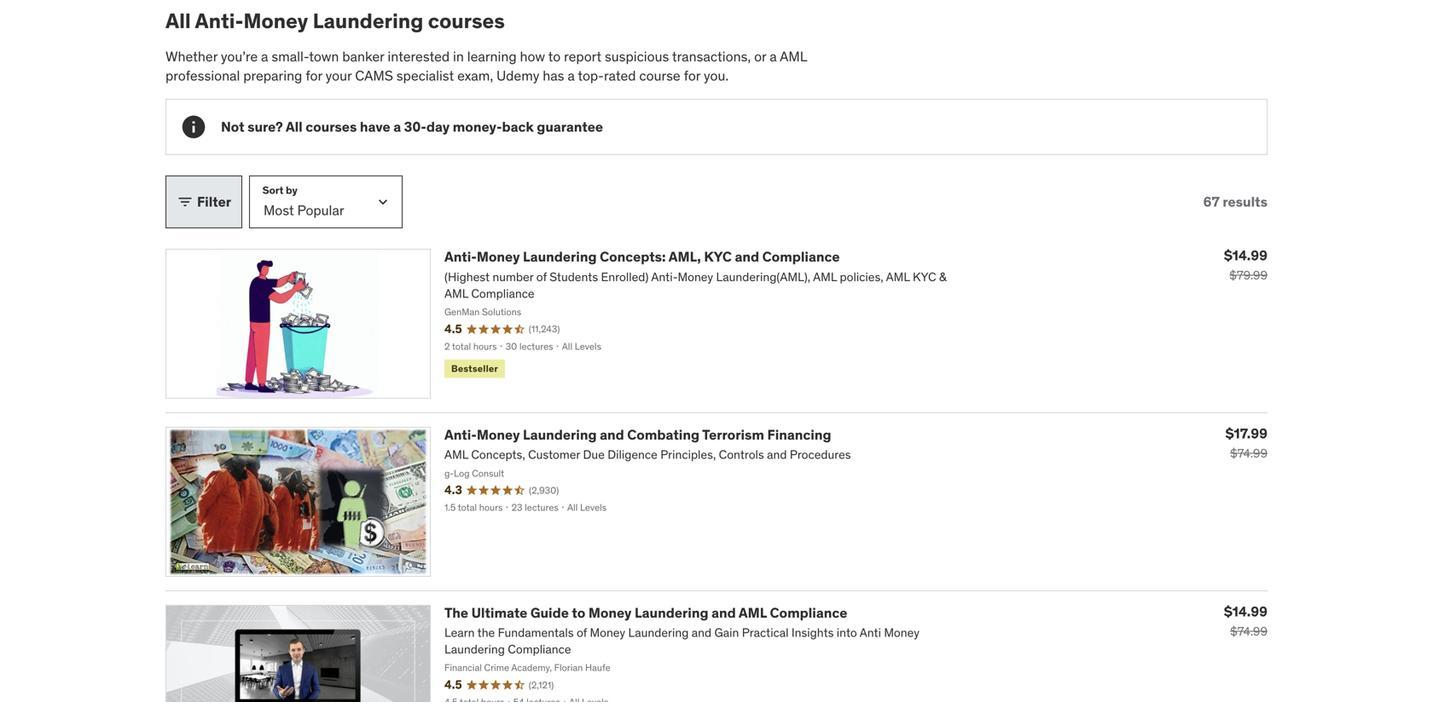 Task type: locate. For each thing, give the bounding box(es) containing it.
courses up in
[[428, 8, 505, 34]]

2 vertical spatial anti-
[[444, 427, 477, 444]]

all up whether
[[166, 8, 191, 34]]

laundering
[[313, 8, 423, 34], [523, 248, 597, 266], [523, 427, 597, 444], [635, 605, 709, 622]]

a right or
[[770, 48, 777, 65]]

1 $74.99 from the top
[[1230, 446, 1268, 462]]

all anti-money laundering courses
[[166, 8, 505, 34]]

specialist
[[396, 67, 454, 84]]

courses
[[428, 8, 505, 34], [306, 118, 357, 136]]

top-
[[578, 67, 604, 84]]

1 horizontal spatial courses
[[428, 8, 505, 34]]

to inside whether you're a small-town banker interested in learning how to report suspicious transactions, or a aml professional preparing for your cams specialist exam, udemy has a top-rated course for you.
[[548, 48, 561, 65]]

0 vertical spatial aml
[[780, 48, 807, 65]]

0 vertical spatial to
[[548, 48, 561, 65]]

0 horizontal spatial to
[[548, 48, 561, 65]]

1 for from the left
[[306, 67, 322, 84]]

anti-
[[195, 8, 243, 34], [444, 248, 477, 266], [444, 427, 477, 444]]

to right guide
[[572, 605, 586, 622]]

30-
[[404, 118, 426, 136]]

all
[[166, 8, 191, 34], [286, 118, 303, 136]]

compliance
[[762, 248, 840, 266], [770, 605, 847, 622]]

1 horizontal spatial aml
[[780, 48, 807, 65]]

1 horizontal spatial for
[[684, 67, 701, 84]]

your
[[326, 67, 352, 84]]

0 vertical spatial $74.99
[[1230, 446, 1268, 462]]

a up preparing
[[261, 48, 268, 65]]

terrorism
[[702, 427, 764, 444]]

have
[[360, 118, 390, 136]]

1 vertical spatial compliance
[[770, 605, 847, 622]]

1 vertical spatial $74.99
[[1230, 624, 1268, 640]]

1 vertical spatial and
[[600, 427, 624, 444]]

$74.99
[[1230, 446, 1268, 462], [1230, 624, 1268, 640]]

all right sure?
[[286, 118, 303, 136]]

to
[[548, 48, 561, 65], [572, 605, 586, 622]]

$14.99
[[1224, 247, 1268, 265], [1224, 603, 1268, 621]]

1 vertical spatial $14.99
[[1224, 603, 1268, 621]]

0 vertical spatial courses
[[428, 8, 505, 34]]

for down town
[[306, 67, 322, 84]]

$74.99 for $17.99
[[1230, 446, 1268, 462]]

anti-money laundering and combating terrorism financing
[[444, 427, 831, 444]]

filter button
[[166, 176, 242, 229]]

1 horizontal spatial to
[[572, 605, 586, 622]]

report
[[564, 48, 602, 65]]

$14.99 for the ultimate guide to money laundering and aml compliance
[[1224, 603, 1268, 621]]

0 horizontal spatial courses
[[306, 118, 357, 136]]

or
[[754, 48, 766, 65]]

$79.99
[[1230, 268, 1268, 283]]

kyc
[[704, 248, 732, 266]]

money
[[243, 8, 308, 34], [477, 248, 520, 266], [477, 427, 520, 444], [589, 605, 632, 622]]

0 vertical spatial $14.99
[[1224, 247, 1268, 265]]

$17.99 $74.99
[[1226, 425, 1268, 462]]

course
[[639, 67, 681, 84]]

1 vertical spatial aml
[[739, 605, 767, 622]]

0 vertical spatial all
[[166, 8, 191, 34]]

$74.99 inside $14.99 $74.99
[[1230, 624, 1268, 640]]

$17.99
[[1226, 425, 1268, 443]]

courses left have
[[306, 118, 357, 136]]

2 $74.99 from the top
[[1230, 624, 1268, 640]]

and
[[735, 248, 759, 266], [600, 427, 624, 444], [712, 605, 736, 622]]

sure?
[[247, 118, 283, 136]]

small image
[[177, 194, 194, 211]]

aml inside whether you're a small-town banker interested in learning how to report suspicious transactions, or a aml professional preparing for your cams specialist exam, udemy has a top-rated course for you.
[[780, 48, 807, 65]]

guarantee
[[537, 118, 603, 136]]

and for kyc
[[735, 248, 759, 266]]

1 vertical spatial courses
[[306, 118, 357, 136]]

banker
[[342, 48, 384, 65]]

for
[[306, 67, 322, 84], [684, 67, 701, 84]]

0 vertical spatial compliance
[[762, 248, 840, 266]]

how
[[520, 48, 545, 65]]

1 vertical spatial anti-
[[444, 248, 477, 266]]

1 horizontal spatial all
[[286, 118, 303, 136]]

$74.99 inside $17.99 $74.99
[[1230, 446, 1268, 462]]

concepts:
[[600, 248, 666, 266]]

ultimate
[[471, 605, 528, 622]]

0 horizontal spatial for
[[306, 67, 322, 84]]

the ultimate guide to money laundering and aml compliance
[[444, 605, 847, 622]]

small-
[[272, 48, 309, 65]]

and for laundering
[[712, 605, 736, 622]]

for left the you. on the top of page
[[684, 67, 701, 84]]

1 $14.99 from the top
[[1224, 247, 1268, 265]]

cams
[[355, 67, 393, 84]]

2 vertical spatial and
[[712, 605, 736, 622]]

to up has
[[548, 48, 561, 65]]

whether you're a small-town banker interested in learning how to report suspicious transactions, or a aml professional preparing for your cams specialist exam, udemy has a top-rated course for you.
[[166, 48, 807, 84]]

2 $14.99 from the top
[[1224, 603, 1268, 621]]

professional
[[166, 67, 240, 84]]

$14.99 for anti-money laundering concepts: aml, kyc and compliance
[[1224, 247, 1268, 265]]

a
[[261, 48, 268, 65], [770, 48, 777, 65], [568, 67, 575, 84], [393, 118, 401, 136]]

aml
[[780, 48, 807, 65], [739, 605, 767, 622]]

0 horizontal spatial aml
[[739, 605, 767, 622]]

0 vertical spatial and
[[735, 248, 759, 266]]

67
[[1203, 193, 1220, 211]]

a right has
[[568, 67, 575, 84]]

has
[[543, 67, 564, 84]]

learning
[[467, 48, 517, 65]]

anti- for anti-money laundering concepts: aml, kyc and compliance
[[444, 248, 477, 266]]

0 horizontal spatial all
[[166, 8, 191, 34]]



Task type: vqa. For each thing, say whether or not it's contained in the screenshot.


Task type: describe. For each thing, give the bounding box(es) containing it.
results
[[1223, 193, 1268, 211]]

aml,
[[669, 248, 701, 266]]

day
[[426, 118, 450, 136]]

udemy
[[497, 67, 539, 84]]

whether
[[166, 48, 218, 65]]

exam,
[[457, 67, 493, 84]]

financing
[[767, 427, 831, 444]]

$14.99 $74.99
[[1224, 603, 1268, 640]]

guide
[[531, 605, 569, 622]]

you.
[[704, 67, 729, 84]]

67 results status
[[1203, 193, 1268, 211]]

$14.99 $79.99
[[1224, 247, 1268, 283]]

town
[[309, 48, 339, 65]]

suspicious
[[605, 48, 669, 65]]

2 for from the left
[[684, 67, 701, 84]]

combating
[[627, 427, 700, 444]]

0 vertical spatial anti-
[[195, 8, 243, 34]]

anti-money laundering concepts: aml, kyc and compliance link
[[444, 248, 840, 266]]

anti- for anti-money laundering and combating terrorism financing
[[444, 427, 477, 444]]

not sure? all courses have a 30-day money-back guarantee
[[221, 118, 603, 136]]

interested
[[388, 48, 450, 65]]

67 results
[[1203, 193, 1268, 211]]

anti-money laundering concepts: aml, kyc and compliance
[[444, 248, 840, 266]]

anti-money laundering and combating terrorism financing link
[[444, 427, 831, 444]]

you're
[[221, 48, 258, 65]]

back
[[502, 118, 534, 136]]

$74.99 for $14.99
[[1230, 624, 1268, 640]]

the
[[444, 605, 468, 622]]

in
[[453, 48, 464, 65]]

transactions,
[[672, 48, 751, 65]]

not
[[221, 118, 244, 136]]

rated
[[604, 67, 636, 84]]

1 vertical spatial all
[[286, 118, 303, 136]]

filter
[[197, 193, 231, 211]]

money-
[[453, 118, 502, 136]]

1 vertical spatial to
[[572, 605, 586, 622]]

preparing
[[243, 67, 302, 84]]

a left 30- on the top of the page
[[393, 118, 401, 136]]

the ultimate guide to money laundering and aml compliance link
[[444, 605, 847, 622]]



